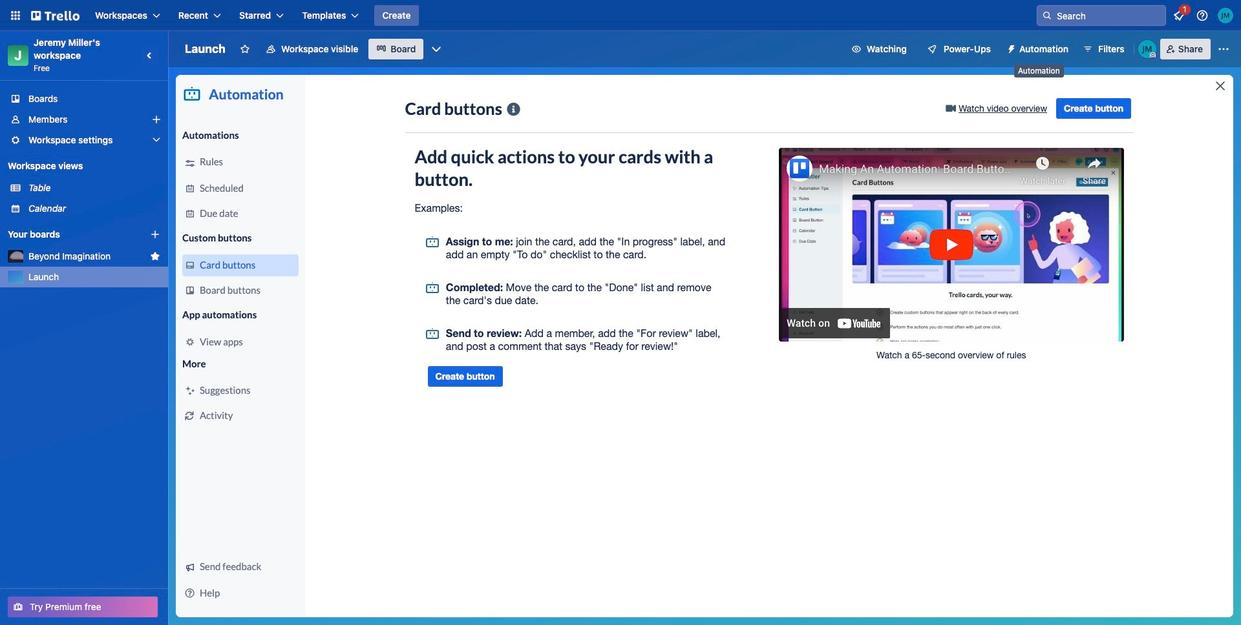 Task type: vqa. For each thing, say whether or not it's contained in the screenshot.
0 Notifications IMAGE
no



Task type: describe. For each thing, give the bounding box(es) containing it.
show menu image
[[1217, 43, 1230, 56]]

primary element
[[0, 0, 1241, 31]]

Board name text field
[[178, 39, 232, 59]]

Search field
[[1052, 6, 1166, 25]]

add board image
[[150, 230, 160, 240]]

this member is an admin of this board. image
[[1150, 52, 1156, 58]]

open information menu image
[[1196, 9, 1209, 22]]

search image
[[1042, 10, 1052, 21]]

customize views image
[[430, 43, 443, 56]]

your boards with 2 items element
[[8, 227, 131, 242]]



Task type: locate. For each thing, give the bounding box(es) containing it.
starred icon image
[[150, 251, 160, 262]]

jeremy miller (jeremymiller198) image
[[1218, 8, 1233, 23]]

star or unstar board image
[[240, 44, 250, 54]]

back to home image
[[31, 5, 80, 26]]

jeremy miller (jeremymiller198) image
[[1138, 40, 1156, 58]]

tooltip
[[1014, 65, 1064, 77]]

workspace navigation collapse icon image
[[141, 47, 159, 65]]

1 notification image
[[1171, 8, 1187, 23]]

sm image
[[1001, 39, 1020, 57]]



